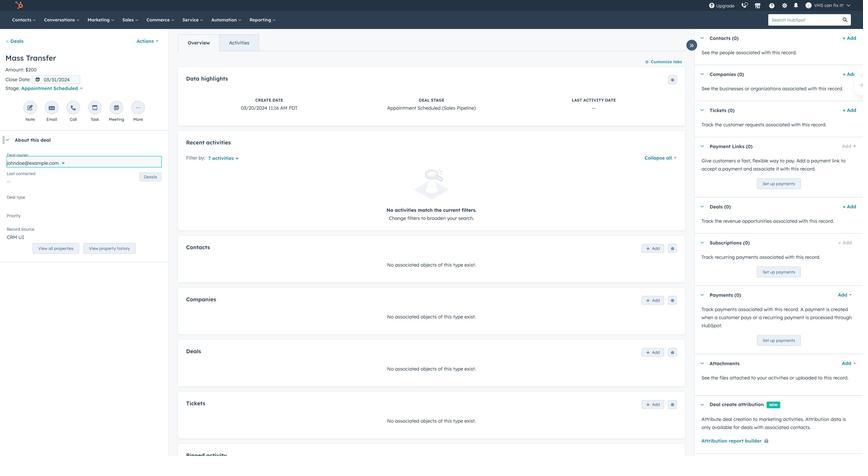 Task type: vqa. For each thing, say whether or not it's contained in the screenshot.
the top want
no



Task type: locate. For each thing, give the bounding box(es) containing it.
2 caret image from the top
[[700, 109, 704, 111]]

Search HubSpot search field
[[768, 14, 840, 26]]

-- text field
[[7, 175, 162, 186]]

navigation
[[178, 34, 259, 51]]

menu
[[706, 0, 855, 11]]

3 caret image from the top
[[700, 206, 704, 208]]

caret image
[[700, 73, 704, 75], [700, 109, 704, 111], [700, 206, 704, 208], [700, 404, 704, 406]]

alert
[[186, 169, 677, 222]]

note image
[[27, 105, 33, 111]]

task image
[[92, 105, 98, 111]]

email image
[[49, 105, 55, 111]]

MM/DD/YYYY text field
[[32, 75, 80, 84]]

caret image
[[700, 37, 704, 39], [5, 139, 9, 141], [700, 145, 704, 147], [700, 242, 704, 244], [700, 294, 704, 296], [700, 363, 704, 364]]



Task type: describe. For each thing, give the bounding box(es) containing it.
marketplaces image
[[755, 3, 761, 9]]

meeting image
[[113, 105, 120, 111]]

4 caret image from the top
[[700, 404, 704, 406]]

jacob simon image
[[806, 2, 812, 8]]

more image
[[135, 105, 141, 111]]

1 caret image from the top
[[700, 73, 704, 75]]

call image
[[70, 105, 76, 111]]



